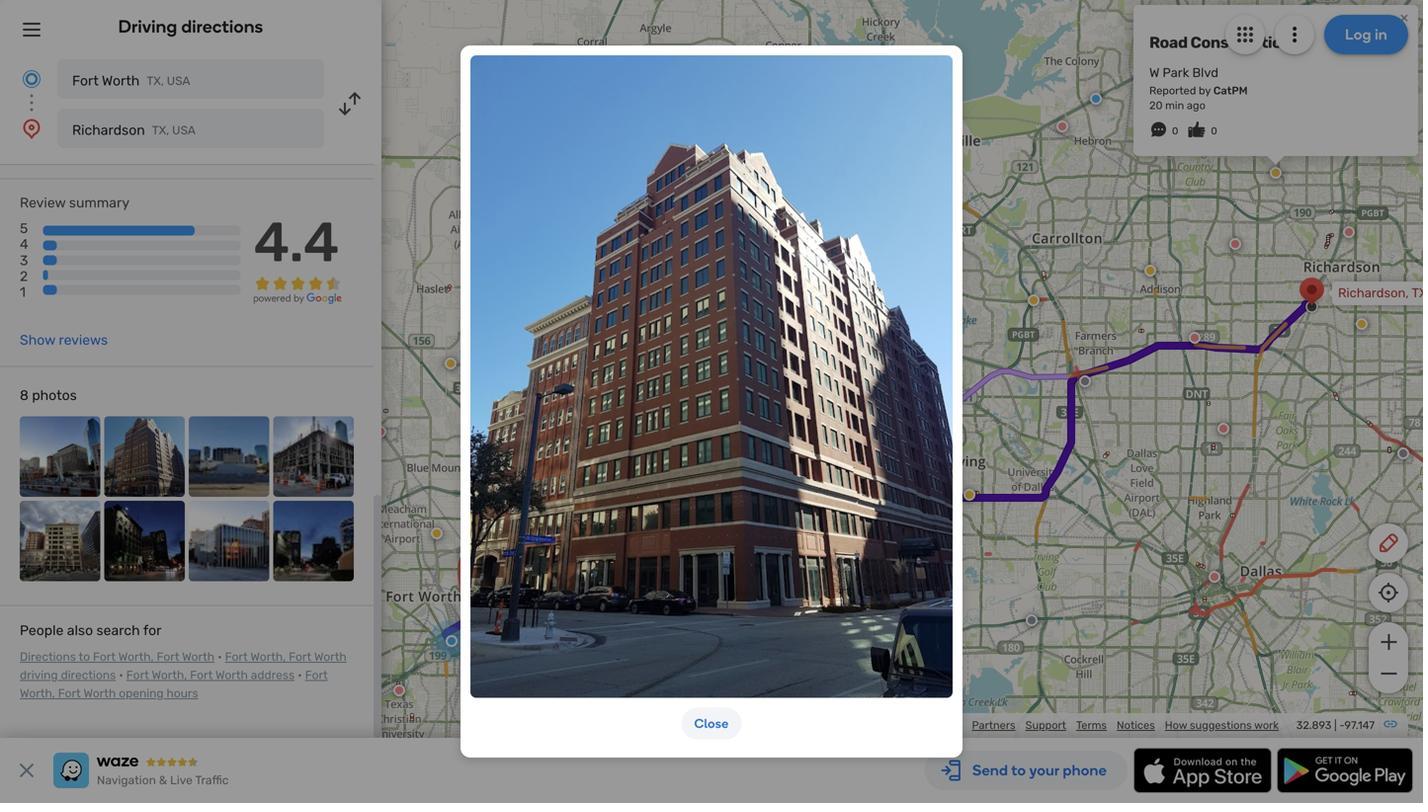 Task type: locate. For each thing, give the bounding box(es) containing it.
|
[[1335, 719, 1338, 733]]

fort worth, fort worth driving directions
[[20, 651, 347, 683]]

usa inside richardson tx, usa
[[172, 124, 196, 137]]

×
[[1401, 8, 1410, 27]]

worth, for fort worth, fort worth opening hours
[[20, 687, 55, 701]]

4.4
[[254, 210, 340, 275]]

usa for worth
[[167, 74, 190, 88]]

reported
[[1150, 84, 1197, 97]]

w
[[1150, 65, 1160, 80]]

image 1 of fort worth, fort worth image
[[20, 417, 100, 497]]

97.147
[[1345, 719, 1375, 733]]

0 vertical spatial tx,
[[147, 74, 164, 88]]

to
[[79, 651, 90, 665]]

navigation
[[97, 774, 156, 788]]

worth for fort worth, fort worth opening hours
[[84, 687, 116, 701]]

opening
[[119, 687, 164, 701]]

tx, inside the fort worth tx, usa
[[147, 74, 164, 88]]

worth, inside the fort worth, fort worth opening hours
[[20, 687, 55, 701]]

0 horizontal spatial 0
[[1173, 125, 1179, 137]]

min
[[1166, 99, 1185, 112]]

1 vertical spatial usa
[[172, 124, 196, 137]]

location image
[[20, 117, 44, 140]]

fort worth, fort worth opening hours
[[20, 669, 328, 701]]

20
[[1150, 99, 1163, 112]]

tx, inside richardson tx, usa
[[152, 124, 169, 137]]

worth, for fort worth, fort worth address
[[152, 669, 187, 683]]

driving
[[118, 16, 177, 37]]

reviews
[[59, 332, 108, 349]]

notices
[[1117, 719, 1156, 733]]

1 horizontal spatial 0
[[1212, 125, 1218, 137]]

directions right driving
[[181, 16, 263, 37]]

8 photos
[[20, 388, 77, 404]]

1
[[20, 284, 26, 301]]

0
[[1173, 125, 1179, 137], [1212, 125, 1218, 137]]

image 3 of fort worth, fort worth image
[[189, 417, 269, 497]]

worth,
[[511, 634, 549, 649], [118, 651, 154, 665], [251, 651, 286, 665], [152, 669, 187, 683], [20, 687, 55, 701]]

2 vertical spatial tx,
[[552, 634, 571, 649]]

tx,
[[147, 74, 164, 88], [152, 124, 169, 137], [552, 634, 571, 649]]

0 vertical spatial directions
[[181, 16, 263, 37]]

32.893 | -97.147
[[1297, 719, 1375, 733]]

photos
[[32, 388, 77, 404]]

people
[[20, 623, 64, 639]]

worth, inside fort worth, fort worth driving directions
[[251, 651, 286, 665]]

0 down min
[[1173, 125, 1179, 137]]

1 vertical spatial directions
[[61, 669, 116, 683]]

directions
[[181, 16, 263, 37], [61, 669, 116, 683]]

richardson,
[[1339, 286, 1410, 301]]

2 vertical spatial usa
[[574, 634, 600, 649]]

driving directions
[[118, 16, 263, 37]]

0 vertical spatial usa
[[167, 74, 190, 88]]

fort worth, tx, usa
[[484, 634, 600, 649]]

richardson tx, usa
[[72, 122, 196, 138]]

fort
[[72, 73, 99, 89], [484, 634, 508, 649], [93, 651, 116, 665], [157, 651, 179, 665], [225, 651, 248, 665], [289, 651, 312, 665], [126, 669, 149, 683], [190, 669, 213, 683], [305, 669, 328, 683], [58, 687, 81, 701]]

tx
[[1413, 286, 1424, 301]]

fort worth, fort worth address link
[[126, 669, 295, 683]]

worth
[[102, 73, 140, 89], [182, 651, 215, 665], [314, 651, 347, 665], [216, 669, 248, 683], [84, 687, 116, 701]]

address
[[251, 669, 295, 683]]

worth inside fort worth, fort worth driving directions
[[314, 651, 347, 665]]

show reviews
[[20, 332, 108, 349]]

image 6 of fort worth, fort worth image
[[104, 501, 185, 582]]

image 5 of fort worth, fort worth image
[[20, 501, 100, 582]]

3
[[20, 252, 28, 269]]

support link
[[1026, 719, 1067, 733]]

worth, for fort worth, fort worth driving directions
[[251, 651, 286, 665]]

2 0 from the left
[[1212, 125, 1218, 137]]

0 down catpm
[[1212, 125, 1218, 137]]

search
[[96, 623, 140, 639]]

construction
[[1191, 33, 1292, 52]]

work
[[1255, 719, 1280, 733]]

1 vertical spatial tx,
[[152, 124, 169, 137]]

terms link
[[1077, 719, 1108, 733]]

usa
[[167, 74, 190, 88], [172, 124, 196, 137], [574, 634, 600, 649]]

zoom out image
[[1377, 662, 1402, 686]]

how suggestions work link
[[1166, 719, 1280, 733]]

how
[[1166, 719, 1188, 733]]

richardson
[[72, 122, 145, 138]]

worth inside the fort worth, fort worth opening hours
[[84, 687, 116, 701]]

people also search for
[[20, 623, 162, 639]]

directions down to
[[61, 669, 116, 683]]

usa inside the fort worth tx, usa
[[167, 74, 190, 88]]

0 horizontal spatial directions
[[61, 669, 116, 683]]



Task type: vqa. For each thing, say whether or not it's contained in the screenshot.
Transport
no



Task type: describe. For each thing, give the bounding box(es) containing it.
road
[[1150, 33, 1188, 52]]

8
[[20, 388, 29, 404]]

-
[[1340, 719, 1345, 733]]

tx, for worth,
[[552, 634, 571, 649]]

5 4 3 2 1
[[20, 221, 28, 301]]

pencil image
[[1377, 532, 1401, 556]]

terms
[[1077, 719, 1108, 733]]

notices link
[[1117, 719, 1156, 733]]

1 horizontal spatial directions
[[181, 16, 263, 37]]

fort worth, fort worth address
[[126, 669, 295, 683]]

link image
[[1383, 717, 1399, 733]]

worth, for fort worth, tx, usa
[[511, 634, 549, 649]]

fort worth, fort worth opening hours link
[[20, 669, 328, 701]]

directions to fort worth, fort worth
[[20, 651, 215, 665]]

image 7 of fort worth, fort worth image
[[189, 501, 269, 582]]

directions to fort worth, fort worth link
[[20, 651, 215, 665]]

× link
[[1396, 8, 1414, 27]]

image 8 of fort worth, fort worth image
[[273, 501, 354, 582]]

review summary
[[20, 195, 130, 211]]

road construction
[[1150, 33, 1292, 52]]

driving
[[20, 669, 58, 683]]

5
[[20, 221, 28, 237]]

summary
[[69, 195, 130, 211]]

blvd
[[1193, 65, 1219, 80]]

fort worth, fort worth driving directions link
[[20, 651, 347, 683]]

32.893
[[1297, 719, 1332, 733]]

tx, for worth
[[147, 74, 164, 88]]

w park blvd reported by catpm 20 min ago
[[1150, 65, 1248, 112]]

for
[[143, 623, 162, 639]]

1 0 from the left
[[1173, 125, 1179, 137]]

worth for fort worth, fort worth address
[[216, 669, 248, 683]]

traffic
[[195, 774, 229, 788]]

by
[[1199, 84, 1211, 97]]

zoom in image
[[1377, 631, 1402, 655]]

navigation & live traffic
[[97, 774, 229, 788]]

park
[[1163, 65, 1190, 80]]

review
[[20, 195, 66, 211]]

image 4 of fort worth, fort worth image
[[273, 417, 354, 497]]

live
[[170, 774, 193, 788]]

image 2 of fort worth, fort worth image
[[104, 417, 185, 497]]

also
[[67, 623, 93, 639]]

suggestions
[[1191, 719, 1253, 733]]

x image
[[15, 759, 39, 783]]

hours
[[167, 687, 198, 701]]

current location image
[[20, 67, 44, 91]]

ago
[[1187, 99, 1206, 112]]

usa for worth,
[[574, 634, 600, 649]]

show
[[20, 332, 55, 349]]

worth for fort worth, fort worth driving directions
[[314, 651, 347, 665]]

support
[[1026, 719, 1067, 733]]

4
[[20, 237, 28, 253]]

fort worth tx, usa
[[72, 73, 190, 89]]

directions
[[20, 651, 76, 665]]

richardson, tx
[[1339, 286, 1424, 301]]

catpm
[[1214, 84, 1248, 97]]

community partners support terms notices how suggestions work
[[904, 719, 1280, 733]]

partners link
[[972, 719, 1016, 733]]

&
[[159, 774, 167, 788]]

directions inside fort worth, fort worth driving directions
[[61, 669, 116, 683]]

2
[[20, 268, 28, 285]]

community
[[904, 719, 963, 733]]

partners
[[972, 719, 1016, 733]]



